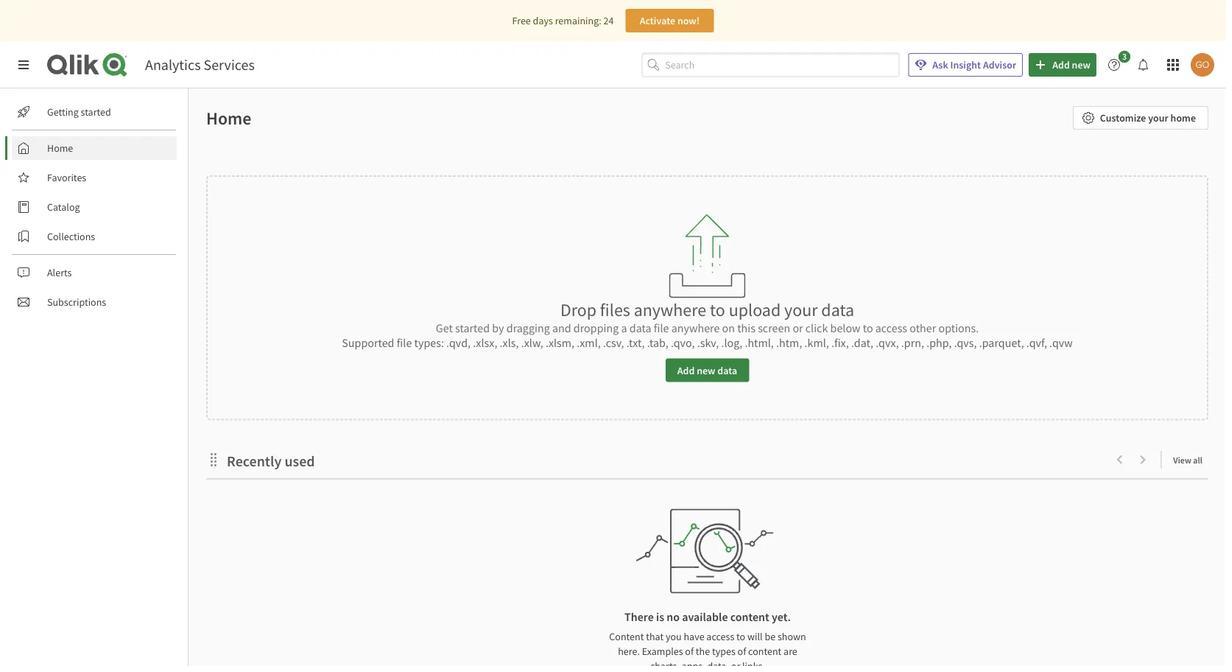 Task type: locate. For each thing, give the bounding box(es) containing it.
content up will
[[731, 610, 770, 625]]

0 vertical spatial or
[[793, 321, 804, 335]]

1 of from the left
[[686, 645, 694, 658]]

.qvd,
[[447, 335, 471, 350]]

view
[[1174, 455, 1192, 466]]

1 vertical spatial new
[[697, 364, 716, 377]]

add down .qvo,
[[678, 364, 695, 377]]

access up types
[[707, 630, 735, 643]]

started inside drop files anywhere to upload your data get started by dragging and dropping a data file anywhere on this screen or click below to access other options. supported file types: .qvd, .xlsx, .xls, .xlw, .xlsm, .xml, .csv, .txt, .tab, .qvo, .skv, .log, .html, .htm, .kml, .fix, .dat, .qvx, .prn, .php, .qvs, .parquet, .qvf, .qvw
[[455, 321, 490, 335]]

analytics services element
[[145, 56, 255, 74]]

file left types:
[[397, 335, 412, 350]]

home
[[206, 107, 252, 129], [47, 141, 73, 155]]

file left .qvo,
[[654, 321, 669, 335]]

free days remaining: 24
[[513, 14, 614, 27]]

1 horizontal spatial your
[[1149, 111, 1169, 125]]

1 vertical spatial started
[[455, 321, 490, 335]]

0 horizontal spatial or
[[732, 659, 741, 666]]

or left click
[[793, 321, 804, 335]]

to inside there is no available content yet. content that you have access to will be shown here. examples of the types of content are charts, apps, data, or links.
[[737, 630, 746, 643]]

3 button
[[1103, 51, 1136, 77]]

0 horizontal spatial home
[[47, 141, 73, 155]]

remaining:
[[555, 14, 602, 27]]

types
[[713, 645, 736, 658]]

main content
[[183, 88, 1227, 666]]

advisor
[[984, 58, 1017, 71]]

0 horizontal spatial of
[[686, 645, 694, 658]]

the
[[696, 645, 710, 658]]

1 horizontal spatial of
[[738, 645, 747, 658]]

activate now! link
[[626, 9, 714, 32]]

0 vertical spatial started
[[81, 105, 111, 119]]

anywhere
[[634, 298, 707, 321], [672, 321, 720, 335]]

new inside button
[[697, 364, 716, 377]]

or inside drop files anywhere to upload your data get started by dragging and dropping a data file anywhere on this screen or click below to access other options. supported file types: .qvd, .xlsx, .xls, .xlw, .xlsm, .xml, .csv, .txt, .tab, .qvo, .skv, .log, .html, .htm, .kml, .fix, .dat, .qvx, .prn, .php, .qvs, .parquet, .qvf, .qvw
[[793, 321, 804, 335]]

add for add new
[[1053, 58, 1071, 71]]

here.
[[618, 645, 640, 658]]

activate
[[640, 14, 676, 27]]

access inside drop files anywhere to upload your data get started by dragging and dropping a data file anywhere on this screen or click below to access other options. supported file types: .qvd, .xlsx, .xls, .xlw, .xlsm, .xml, .csv, .txt, .tab, .qvo, .skv, .log, .html, .htm, .kml, .fix, .dat, .qvx, .prn, .php, .qvs, .parquet, .qvf, .qvw
[[876, 321, 908, 335]]

new inside dropdown button
[[1073, 58, 1091, 71]]

examples
[[642, 645, 684, 658]]

data down .log,
[[718, 364, 738, 377]]

content down be
[[749, 645, 782, 658]]

1 horizontal spatial new
[[1073, 58, 1091, 71]]

.html,
[[745, 335, 774, 350]]

data inside button
[[718, 364, 738, 377]]

access
[[876, 321, 908, 335], [707, 630, 735, 643]]

add inside dropdown button
[[1053, 58, 1071, 71]]

1 horizontal spatial access
[[876, 321, 908, 335]]

1 vertical spatial or
[[732, 659, 741, 666]]

0 vertical spatial content
[[731, 610, 770, 625]]

have
[[684, 630, 705, 643]]

ask insight advisor
[[933, 58, 1017, 71]]

1 horizontal spatial or
[[793, 321, 804, 335]]

new
[[1073, 58, 1091, 71], [697, 364, 716, 377]]

started right getting
[[81, 105, 111, 119]]

new down '.skv,'
[[697, 364, 716, 377]]

ask
[[933, 58, 949, 71]]

to left will
[[737, 630, 746, 643]]

0 vertical spatial add
[[1053, 58, 1071, 71]]

.xml,
[[577, 335, 601, 350]]

1 horizontal spatial data
[[718, 364, 738, 377]]

navigation pane element
[[0, 94, 188, 320]]

gary orlando image
[[1192, 53, 1215, 77]]

and
[[553, 321, 572, 335]]

add left 3 dropdown button
[[1053, 58, 1071, 71]]

subscriptions
[[47, 295, 106, 309]]

add new
[[1053, 58, 1091, 71]]

of
[[686, 645, 694, 658], [738, 645, 747, 658]]

be
[[765, 630, 776, 643]]

that
[[646, 630, 664, 643]]

1 vertical spatial content
[[749, 645, 782, 658]]

or inside there is no available content yet. content that you have access to will be shown here. examples of the types of content are charts, apps, data, or links.
[[732, 659, 741, 666]]

below
[[831, 321, 861, 335]]

customize your home
[[1101, 111, 1197, 125]]

1 vertical spatial your
[[785, 298, 818, 321]]

.qvs,
[[955, 335, 977, 350]]

home link
[[12, 136, 177, 160]]

.prn,
[[902, 335, 925, 350]]

customize your home button
[[1074, 106, 1209, 130]]

0 horizontal spatial your
[[785, 298, 818, 321]]

content
[[731, 610, 770, 625], [749, 645, 782, 658]]

.xls,
[[500, 335, 519, 350]]

home down services
[[206, 107, 252, 129]]

there is no available content yet. content that you have access to will be shown here. examples of the types of content are charts, apps, data, or links.
[[610, 610, 807, 666]]

1 vertical spatial access
[[707, 630, 735, 643]]

started
[[81, 105, 111, 119], [455, 321, 490, 335]]

options.
[[939, 321, 979, 335]]

add inside button
[[678, 364, 695, 377]]

0 horizontal spatial add
[[678, 364, 695, 377]]

1 horizontal spatial started
[[455, 321, 490, 335]]

1 horizontal spatial home
[[206, 107, 252, 129]]

0 vertical spatial new
[[1073, 58, 1091, 71]]

0 vertical spatial your
[[1149, 111, 1169, 125]]

home up favorites
[[47, 141, 73, 155]]

.txt,
[[627, 335, 645, 350]]

data up .fix,
[[822, 298, 855, 321]]

.qvf,
[[1027, 335, 1048, 350]]

0 vertical spatial home
[[206, 107, 252, 129]]

.htm,
[[777, 335, 803, 350]]

data,
[[708, 659, 730, 666]]

searchbar element
[[642, 53, 900, 77]]

1 horizontal spatial add
[[1053, 58, 1071, 71]]

will
[[748, 630, 763, 643]]

new for add new
[[1073, 58, 1091, 71]]

free
[[513, 14, 531, 27]]

to left this
[[710, 298, 726, 321]]

2 horizontal spatial data
[[822, 298, 855, 321]]

1 vertical spatial home
[[47, 141, 73, 155]]

.xlsx,
[[473, 335, 498, 350]]

1 vertical spatial add
[[678, 364, 695, 377]]

access left other
[[876, 321, 908, 335]]

home inside navigation pane element
[[47, 141, 73, 155]]

new left 3 dropdown button
[[1073, 58, 1091, 71]]

supported
[[342, 335, 395, 350]]

0 horizontal spatial access
[[707, 630, 735, 643]]

there
[[625, 610, 654, 625]]

home
[[1171, 111, 1197, 125]]

1 horizontal spatial to
[[737, 630, 746, 643]]

0 vertical spatial access
[[876, 321, 908, 335]]

click
[[806, 321, 829, 335]]

add new data button
[[666, 359, 750, 382]]

Search text field
[[666, 53, 900, 77]]

you
[[666, 630, 682, 643]]

0 horizontal spatial file
[[397, 335, 412, 350]]

charts,
[[651, 659, 680, 666]]

of up the apps,
[[686, 645, 694, 658]]

to right "below"
[[863, 321, 874, 335]]

started left by
[[455, 321, 490, 335]]

0 horizontal spatial started
[[81, 105, 111, 119]]

of up links.
[[738, 645, 747, 658]]

0 horizontal spatial new
[[697, 364, 716, 377]]

your up .htm,
[[785, 298, 818, 321]]

data right the a on the right of page
[[630, 321, 652, 335]]

your
[[1149, 111, 1169, 125], [785, 298, 818, 321]]

to
[[710, 298, 726, 321], [863, 321, 874, 335], [737, 630, 746, 643]]

or down types
[[732, 659, 741, 666]]

view all link
[[1174, 451, 1209, 469]]

your left home
[[1149, 111, 1169, 125]]



Task type: vqa. For each thing, say whether or not it's contained in the screenshot.
.qvo,
yes



Task type: describe. For each thing, give the bounding box(es) containing it.
.skv,
[[698, 335, 719, 350]]

collections
[[47, 230, 95, 243]]

.xlsm,
[[546, 335, 575, 350]]

no
[[667, 610, 680, 625]]

getting started link
[[12, 100, 177, 124]]

by
[[492, 321, 504, 335]]

days
[[533, 14, 553, 27]]

move collection image
[[206, 453, 221, 467]]

shown
[[778, 630, 807, 643]]

all
[[1194, 455, 1203, 466]]

subscriptions link
[[12, 290, 177, 314]]

3
[[1123, 51, 1127, 62]]

started inside getting started link
[[81, 105, 111, 119]]

getting
[[47, 105, 79, 119]]

your inside customize your home button
[[1149, 111, 1169, 125]]

insight
[[951, 58, 982, 71]]

this
[[738, 321, 756, 335]]

dropping
[[574, 321, 619, 335]]

alerts link
[[12, 261, 177, 284]]

.qvo,
[[671, 335, 695, 350]]

1 horizontal spatial file
[[654, 321, 669, 335]]

24
[[604, 14, 614, 27]]

ask insight advisor button
[[909, 53, 1024, 77]]

.csv,
[[603, 335, 625, 350]]

services
[[204, 56, 255, 74]]

your inside drop files anywhere to upload your data get started by dragging and dropping a data file anywhere on this screen or click below to access other options. supported file types: .qvd, .xlsx, .xls, .xlw, .xlsm, .xml, .csv, .txt, .tab, .qvo, .skv, .log, .html, .htm, .kml, .fix, .dat, .qvx, .prn, .php, .qvs, .parquet, .qvf, .qvw
[[785, 298, 818, 321]]

.qvw
[[1050, 335, 1073, 350]]

alerts
[[47, 266, 72, 279]]

2 of from the left
[[738, 645, 747, 658]]

now!
[[678, 14, 700, 27]]

is
[[657, 610, 665, 625]]

files
[[600, 298, 631, 321]]

drop files anywhere to upload your data get started by dragging and dropping a data file anywhere on this screen or click below to access other options. supported file types: .qvd, .xlsx, .xls, .xlw, .xlsm, .xml, .csv, .txt, .tab, .qvo, .skv, .log, .html, .htm, .kml, .fix, .dat, .qvx, .prn, .php, .qvs, .parquet, .qvf, .qvw
[[342, 298, 1073, 350]]

anywhere left on
[[672, 321, 720, 335]]

.xlw,
[[521, 335, 544, 350]]

other
[[910, 321, 937, 335]]

close sidebar menu image
[[18, 59, 29, 71]]

0 horizontal spatial data
[[630, 321, 652, 335]]

screen
[[758, 321, 791, 335]]

types:
[[415, 335, 444, 350]]

analytics
[[145, 56, 201, 74]]

catalog link
[[12, 195, 177, 219]]

home inside main content
[[206, 107, 252, 129]]

anywhere up .tab,
[[634, 298, 707, 321]]

add new data
[[678, 364, 738, 377]]

.tab,
[[647, 335, 669, 350]]

recently used
[[227, 452, 315, 470]]

analytics services
[[145, 56, 255, 74]]

recently
[[227, 452, 282, 470]]

.fix,
[[832, 335, 849, 350]]

main content containing home
[[183, 88, 1227, 666]]

.qvx,
[[876, 335, 899, 350]]

0 horizontal spatial to
[[710, 298, 726, 321]]

available
[[682, 610, 728, 625]]

dragging
[[507, 321, 550, 335]]

apps,
[[682, 659, 706, 666]]

2 horizontal spatial to
[[863, 321, 874, 335]]

.php,
[[927, 335, 952, 350]]

activate now!
[[640, 14, 700, 27]]

favorites link
[[12, 166, 177, 189]]

collections link
[[12, 225, 177, 248]]

content
[[610, 630, 644, 643]]

.dat,
[[852, 335, 874, 350]]

upload
[[729, 298, 781, 321]]

.log,
[[722, 335, 743, 350]]

new for add new data
[[697, 364, 716, 377]]

on
[[723, 321, 735, 335]]

catalog
[[47, 200, 80, 214]]

yet.
[[772, 610, 791, 625]]

get
[[436, 321, 453, 335]]

favorites
[[47, 171, 86, 184]]

.kml,
[[805, 335, 830, 350]]

links.
[[743, 659, 766, 666]]

recently used link
[[227, 452, 321, 470]]

.parquet,
[[980, 335, 1025, 350]]

add new button
[[1030, 53, 1097, 77]]

access inside there is no available content yet. content that you have access to will be shown here. examples of the types of content are charts, apps, data, or links.
[[707, 630, 735, 643]]

drop
[[561, 298, 597, 321]]

add for add new data
[[678, 364, 695, 377]]

are
[[784, 645, 798, 658]]



